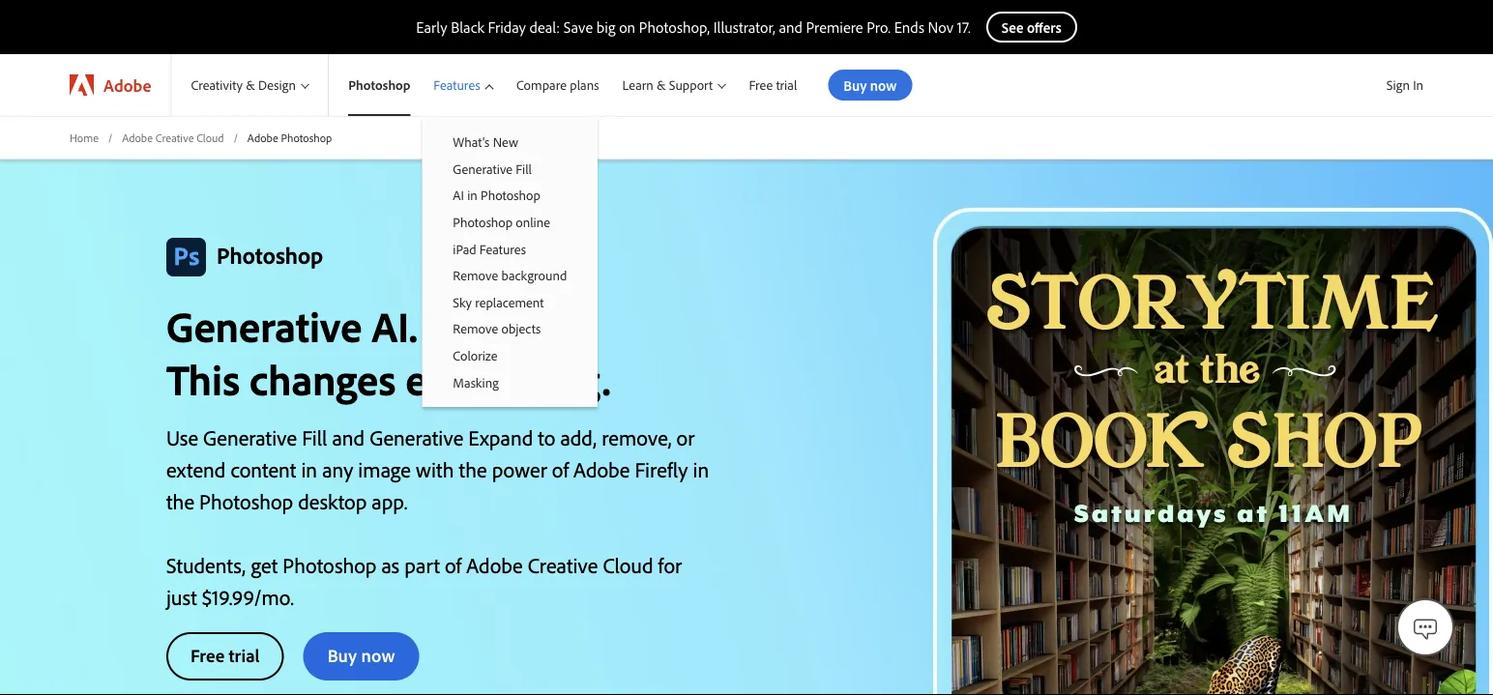 Task type: describe. For each thing, give the bounding box(es) containing it.
nov
[[928, 17, 954, 37]]

adobe creative cloud link
[[122, 130, 224, 146]]

friday
[[488, 17, 526, 37]]

sky replacement
[[453, 294, 544, 311]]

buy now
[[328, 644, 395, 667]]

$19.99/mo.
[[202, 584, 294, 611]]

ipad features link
[[422, 235, 598, 262]]

early
[[416, 17, 448, 37]]

buy now link
[[303, 632, 419, 681]]

1 vertical spatial the
[[166, 488, 194, 515]]

2 horizontal spatial in
[[693, 456, 709, 483]]

adobe link
[[50, 54, 171, 116]]

extend
[[166, 456, 226, 483]]

or
[[677, 424, 695, 451]]

content
[[231, 456, 296, 483]]

expand
[[468, 424, 533, 451]]

what's new link
[[422, 129, 598, 155]]

ai in photoshop link
[[422, 182, 598, 209]]

remove objects
[[453, 320, 541, 337]]

cloud inside students, get photoshop as part of adobe creative cloud for just $19.99/mo.
[[603, 552, 653, 579]]

17.
[[958, 17, 971, 37]]

sign in button
[[1383, 69, 1428, 102]]

with
[[416, 456, 454, 483]]

adobe for adobe photoshop
[[248, 130, 278, 145]]

0 horizontal spatial in
[[301, 456, 317, 483]]

ai in photoshop
[[453, 187, 541, 204]]

for
[[658, 552, 682, 579]]

firefly
[[635, 456, 688, 483]]

big
[[597, 17, 616, 37]]

photoshop online
[[453, 214, 550, 231]]

cloud inside adobe creative cloud link
[[197, 130, 224, 145]]

& for creativity
[[246, 77, 255, 94]]

get
[[251, 552, 278, 579]]

save
[[564, 17, 593, 37]]

plans
[[570, 77, 599, 94]]

photoshop inside use generative fill and generative expand to add, remove, or extend content in any image with the power of adobe firefly in the photoshop desktop app.
[[199, 488, 293, 515]]

ends
[[894, 17, 925, 37]]

remove objects link
[[422, 316, 598, 342]]

add,
[[561, 424, 597, 451]]

on
[[619, 17, 636, 37]]

colorize link
[[422, 342, 598, 369]]

generative ai. this changes everything.
[[166, 299, 611, 406]]

ipad features
[[453, 240, 526, 257]]

1 horizontal spatial fill
[[516, 160, 532, 177]]

sky
[[453, 294, 472, 311]]

photoshop,
[[639, 17, 710, 37]]

black
[[451, 17, 485, 37]]

remove for remove background
[[453, 267, 498, 284]]

home link
[[70, 130, 99, 146]]

0 vertical spatial the
[[459, 456, 487, 483]]

1 horizontal spatial in
[[467, 187, 478, 204]]

background
[[502, 267, 567, 284]]

objects
[[502, 320, 541, 337]]

what's new
[[453, 133, 518, 150]]

features inside dropdown button
[[434, 77, 480, 94]]

generative fill
[[453, 160, 532, 177]]

free trial for the right free trial link
[[749, 77, 797, 94]]

adobe for adobe creative cloud
[[122, 130, 153, 145]]

0 vertical spatial creative
[[156, 130, 194, 145]]

compare
[[517, 77, 567, 94]]

ipad
[[453, 240, 477, 257]]

adobe creative cloud
[[122, 130, 224, 145]]

support
[[669, 77, 713, 94]]

learn & support
[[623, 77, 713, 94]]

compare plans link
[[505, 54, 611, 116]]

fill inside use generative fill and generative expand to add, remove, or extend content in any image with the power of adobe firefly in the photoshop desktop app.
[[302, 424, 327, 451]]

creativity
[[191, 77, 243, 94]]

group containing what's new
[[422, 116, 598, 407]]

replacement
[[475, 294, 544, 311]]

generative inside group
[[453, 160, 513, 177]]

home
[[70, 130, 99, 145]]

design
[[258, 77, 296, 94]]

what's
[[453, 133, 490, 150]]

sign in
[[1387, 76, 1424, 93]]

free for the right free trial link
[[749, 77, 773, 94]]

ai.
[[372, 299, 418, 353]]

now
[[361, 644, 395, 667]]

new
[[493, 133, 518, 150]]

as
[[382, 552, 400, 579]]

free for bottom free trial link
[[191, 644, 225, 667]]

remove for remove objects
[[453, 320, 498, 337]]

compare plans
[[517, 77, 599, 94]]

premiere
[[806, 17, 863, 37]]



Task type: vqa. For each thing, say whether or not it's contained in the screenshot.
left See
no



Task type: locate. For each thing, give the bounding box(es) containing it.
the down extend
[[166, 488, 194, 515]]

in right ai
[[467, 187, 478, 204]]

adobe inside use generative fill and generative expand to add, remove, or extend content in any image with the power of adobe firefly in the photoshop desktop app.
[[574, 456, 630, 483]]

0 vertical spatial features
[[434, 77, 480, 94]]

0 horizontal spatial free trial
[[191, 644, 260, 667]]

in
[[467, 187, 478, 204], [301, 456, 317, 483], [693, 456, 709, 483]]

0 vertical spatial cloud
[[197, 130, 224, 145]]

adobe up adobe creative cloud
[[104, 74, 151, 96]]

free trial down illustrator,
[[749, 77, 797, 94]]

creativity & design
[[191, 77, 296, 94]]

the right the with
[[459, 456, 487, 483]]

photoshop link
[[329, 54, 422, 116]]

1 vertical spatial of
[[445, 552, 462, 579]]

0 vertical spatial and
[[779, 17, 803, 37]]

& right learn
[[657, 77, 666, 94]]

features down "photoshop online" at the left top
[[480, 240, 526, 257]]

1 vertical spatial cloud
[[603, 552, 653, 579]]

adobe down 'add,'
[[574, 456, 630, 483]]

1 horizontal spatial free trial link
[[738, 54, 809, 116]]

1 vertical spatial features
[[480, 240, 526, 257]]

generative
[[453, 160, 513, 177], [166, 299, 362, 353], [203, 424, 297, 451], [370, 424, 464, 451]]

cloud down the creativity
[[197, 130, 224, 145]]

2 remove from the top
[[453, 320, 498, 337]]

and up "any"
[[332, 424, 365, 451]]

sky replacement link
[[422, 289, 598, 316]]

1 horizontal spatial of
[[552, 456, 569, 483]]

and
[[779, 17, 803, 37], [332, 424, 365, 451]]

sign
[[1387, 76, 1410, 93]]

illustrator,
[[714, 17, 776, 37]]

and left premiere
[[779, 17, 803, 37]]

free down just
[[191, 644, 225, 667]]

1 vertical spatial free trial
[[191, 644, 260, 667]]

ai
[[453, 187, 464, 204]]

creative inside students, get photoshop as part of adobe creative cloud for just $19.99/mo.
[[528, 552, 598, 579]]

0 horizontal spatial free
[[191, 644, 225, 667]]

trial for the right free trial link
[[776, 77, 797, 94]]

app.
[[372, 488, 408, 515]]

generative fill link
[[422, 155, 598, 182]]

masking link
[[422, 369, 598, 396]]

remove down ipad
[[453, 267, 498, 284]]

0 vertical spatial fill
[[516, 160, 532, 177]]

1 horizontal spatial trial
[[776, 77, 797, 94]]

everything.
[[406, 352, 611, 406]]

0 vertical spatial free trial
[[749, 77, 797, 94]]

students,
[[166, 552, 246, 579]]

of right the "part"
[[445, 552, 462, 579]]

any
[[322, 456, 353, 483]]

0 vertical spatial free trial link
[[738, 54, 809, 116]]

part
[[405, 552, 440, 579]]

remove background
[[453, 267, 567, 284]]

creativity & design button
[[172, 54, 328, 116]]

& left the "design"
[[246, 77, 255, 94]]

0 horizontal spatial the
[[166, 488, 194, 515]]

generative inside generative ai. this changes everything.
[[166, 299, 362, 353]]

adobe inside students, get photoshop as part of adobe creative cloud for just $19.99/mo.
[[466, 552, 523, 579]]

1 horizontal spatial creative
[[528, 552, 598, 579]]

cloud
[[197, 130, 224, 145], [603, 552, 653, 579]]

adobe for adobe
[[104, 74, 151, 96]]

creative
[[156, 130, 194, 145], [528, 552, 598, 579]]

of inside students, get photoshop as part of adobe creative cloud for just $19.99/mo.
[[445, 552, 462, 579]]

0 horizontal spatial free trial link
[[166, 632, 284, 681]]

1 vertical spatial creative
[[528, 552, 598, 579]]

deal:
[[530, 17, 560, 37]]

photoshop online link
[[422, 209, 598, 235]]

1 horizontal spatial cloud
[[603, 552, 653, 579]]

fill
[[516, 160, 532, 177], [302, 424, 327, 451]]

students, get photoshop as part of adobe creative cloud for just $19.99/mo.
[[166, 552, 682, 611]]

and inside use generative fill and generative expand to add, remove, or extend content in any image with the power of adobe firefly in the photoshop desktop app.
[[332, 424, 365, 451]]

trial
[[776, 77, 797, 94], [229, 644, 260, 667]]

0 horizontal spatial &
[[246, 77, 255, 94]]

of down to
[[552, 456, 569, 483]]

features up what's
[[434, 77, 480, 94]]

of inside use generative fill and generative expand to add, remove, or extend content in any image with the power of adobe firefly in the photoshop desktop app.
[[552, 456, 569, 483]]

1 horizontal spatial the
[[459, 456, 487, 483]]

1 horizontal spatial and
[[779, 17, 803, 37]]

fill up "any"
[[302, 424, 327, 451]]

cloud left for
[[603, 552, 653, 579]]

in left "any"
[[301, 456, 317, 483]]

& inside dropdown button
[[246, 77, 255, 94]]

free trial link down illustrator,
[[738, 54, 809, 116]]

colorize
[[453, 347, 498, 364]]

fill down the what's new link at left
[[516, 160, 532, 177]]

0 vertical spatial free
[[749, 77, 773, 94]]

&
[[246, 77, 255, 94], [657, 77, 666, 94]]

in down or
[[693, 456, 709, 483]]

0 horizontal spatial trial
[[229, 644, 260, 667]]

adobe right home
[[122, 130, 153, 145]]

free trial for bottom free trial link
[[191, 644, 260, 667]]

use generative fill and generative expand to add, remove, or extend content in any image with the power of adobe firefly in the photoshop desktop app.
[[166, 424, 709, 515]]

learn
[[623, 77, 654, 94]]

0 horizontal spatial of
[[445, 552, 462, 579]]

1 vertical spatial fill
[[302, 424, 327, 451]]

2 & from the left
[[657, 77, 666, 94]]

1 vertical spatial remove
[[453, 320, 498, 337]]

1 remove from the top
[[453, 267, 498, 284]]

in
[[1413, 76, 1424, 93]]

changes
[[250, 352, 396, 406]]

& inside 'dropdown button'
[[657, 77, 666, 94]]

free trial link down $19.99/mo.
[[166, 632, 284, 681]]

free trial link
[[738, 54, 809, 116], [166, 632, 284, 681]]

0 vertical spatial of
[[552, 456, 569, 483]]

photoshop
[[348, 77, 411, 94], [281, 130, 332, 145], [481, 187, 541, 204], [453, 214, 513, 231], [217, 240, 323, 270], [199, 488, 293, 515], [283, 552, 377, 579]]

1 horizontal spatial &
[[657, 77, 666, 94]]

1 vertical spatial free
[[191, 644, 225, 667]]

free trial
[[749, 77, 797, 94], [191, 644, 260, 667]]

adobe
[[104, 74, 151, 96], [122, 130, 153, 145], [248, 130, 278, 145], [574, 456, 630, 483], [466, 552, 523, 579]]

remove
[[453, 267, 498, 284], [453, 320, 498, 337]]

this
[[166, 352, 240, 406]]

use
[[166, 424, 198, 451]]

adobe right the "part"
[[466, 552, 523, 579]]

trial right support
[[776, 77, 797, 94]]

1 vertical spatial and
[[332, 424, 365, 451]]

& for learn
[[657, 77, 666, 94]]

adobe photoshop
[[248, 130, 332, 145]]

desktop
[[298, 488, 367, 515]]

just
[[166, 584, 197, 611]]

features button
[[422, 54, 505, 116]]

online
[[516, 214, 550, 231]]

0 horizontal spatial fill
[[302, 424, 327, 451]]

remove,
[[602, 424, 672, 451]]

of
[[552, 456, 569, 483], [445, 552, 462, 579]]

free
[[749, 77, 773, 94], [191, 644, 225, 667]]

early black friday deal: save big on photoshop, illustrator, and premiere pro. ends nov 17.
[[416, 17, 971, 37]]

0 vertical spatial remove
[[453, 267, 498, 284]]

free trial down $19.99/mo.
[[191, 644, 260, 667]]

photoshop inside students, get photoshop as part of adobe creative cloud for just $19.99/mo.
[[283, 552, 377, 579]]

features inside 'link'
[[480, 240, 526, 257]]

adobe down creativity & design dropdown button
[[248, 130, 278, 145]]

0 horizontal spatial and
[[332, 424, 365, 451]]

to
[[538, 424, 556, 451]]

0 vertical spatial trial
[[776, 77, 797, 94]]

remove background link
[[422, 262, 598, 289]]

group
[[422, 116, 598, 407]]

free down illustrator,
[[749, 77, 773, 94]]

features
[[434, 77, 480, 94], [480, 240, 526, 257]]

1 horizontal spatial free
[[749, 77, 773, 94]]

learn & support button
[[611, 54, 738, 116]]

0 horizontal spatial creative
[[156, 130, 194, 145]]

1 vertical spatial trial
[[229, 644, 260, 667]]

trial down $19.99/mo.
[[229, 644, 260, 667]]

1 & from the left
[[246, 77, 255, 94]]

buy
[[328, 644, 357, 667]]

image
[[358, 456, 411, 483]]

masking
[[453, 374, 499, 391]]

power
[[492, 456, 547, 483]]

1 vertical spatial free trial link
[[166, 632, 284, 681]]

pro.
[[867, 17, 891, 37]]

1 horizontal spatial free trial
[[749, 77, 797, 94]]

0 horizontal spatial cloud
[[197, 130, 224, 145]]

trial for bottom free trial link
[[229, 644, 260, 667]]

remove up colorize at left
[[453, 320, 498, 337]]



